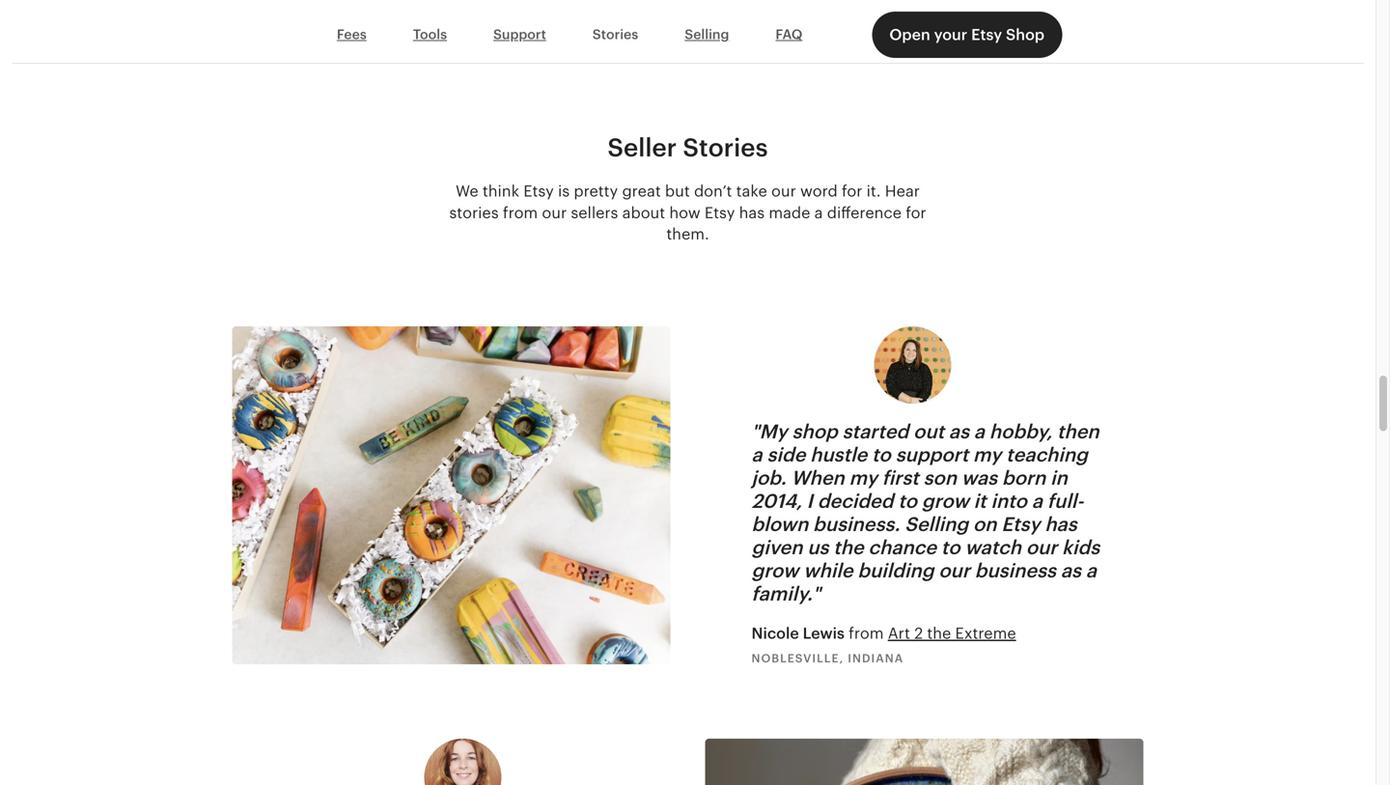Task type: describe. For each thing, give the bounding box(es) containing it.
lewis
[[803, 625, 845, 642]]

0 horizontal spatial my
[[849, 467, 878, 489]]

extreme
[[956, 625, 1017, 642]]

your
[[934, 26, 968, 43]]

"my shop started out as a hobby, then a side hustle to support my teaching job. when my first son was born in 2014, i decided to grow it into a full- blown business. selling on etsy has given us the chance to watch our kids grow while building our business as a family."
[[752, 421, 1100, 605]]

on
[[973, 513, 997, 536]]

has inside we think etsy is pretty great but don't take our word for it. hear stories from our sellers about how etsy has made a difference for them.
[[739, 204, 765, 221]]

out
[[914, 421, 945, 443]]

kids
[[1062, 537, 1100, 559]]

2014,
[[752, 490, 802, 513]]

stories
[[449, 204, 499, 221]]

word
[[801, 182, 838, 200]]

art 2 the extreme link
[[888, 625, 1017, 642]]

business
[[975, 560, 1057, 582]]

started
[[843, 421, 909, 443]]

don't
[[694, 182, 732, 200]]

shop
[[1006, 26, 1045, 43]]

seller stories
[[608, 133, 768, 162]]

2
[[915, 625, 923, 642]]

i
[[807, 490, 813, 513]]

is
[[558, 182, 570, 200]]

our down watch
[[939, 560, 970, 582]]

full-
[[1048, 490, 1084, 513]]

decided
[[818, 490, 894, 513]]

etsy left 'is'
[[524, 182, 554, 200]]

etsy inside ""my shop started out as a hobby, then a side hustle to support my teaching job. when my first son was born in 2014, i decided to grow it into a full- blown business. selling on etsy has given us the chance to watch our kids grow while building our business as a family.""
[[1002, 513, 1041, 536]]

then
[[1058, 421, 1100, 443]]

while
[[804, 560, 853, 582]]

first
[[882, 467, 919, 489]]

etsy down don't
[[705, 204, 735, 221]]

our up business
[[1026, 537, 1058, 559]]

them.
[[667, 226, 710, 243]]

0 vertical spatial selling
[[685, 27, 730, 42]]

when
[[791, 467, 845, 489]]

hustle
[[810, 444, 867, 466]]

fees link
[[314, 16, 390, 53]]

tools
[[413, 27, 447, 42]]

us
[[808, 537, 829, 559]]

the inside ""my shop started out as a hobby, then a side hustle to support my teaching job. when my first son was born in 2014, i decided to grow it into a full- blown business. selling on etsy has given us the chance to watch our kids grow while building our business as a family.""
[[834, 537, 864, 559]]

alva mac gowan image
[[424, 739, 502, 785]]

1 vertical spatial stories
[[683, 133, 768, 162]]

1 horizontal spatial to
[[898, 490, 918, 513]]

open your etsy shop link
[[872, 12, 1062, 58]]

great
[[622, 182, 661, 200]]

2 vertical spatial to
[[941, 537, 961, 559]]

has inside ""my shop started out as a hobby, then a side hustle to support my teaching job. when my first son was born in 2014, i decided to grow it into a full- blown business. selling on etsy has given us the chance to watch our kids grow while building our business as a family.""
[[1045, 513, 1077, 536]]

made
[[769, 204, 811, 221]]

about
[[623, 204, 666, 221]]

was
[[962, 467, 998, 489]]

we
[[456, 182, 479, 200]]

born
[[1002, 467, 1046, 489]]

business.
[[813, 513, 900, 536]]

it.
[[867, 182, 881, 200]]

in
[[1051, 467, 1068, 489]]



Task type: locate. For each thing, give the bounding box(es) containing it.
1 vertical spatial for
[[906, 204, 927, 221]]

1 horizontal spatial my
[[974, 444, 1002, 466]]

0 vertical spatial to
[[872, 444, 891, 466]]

0 vertical spatial as
[[949, 421, 970, 443]]

0 horizontal spatial for
[[842, 182, 863, 200]]

1 vertical spatial my
[[849, 467, 878, 489]]

hobby,
[[990, 421, 1053, 443]]

we think etsy is pretty great but don't take our word for it. hear stories from our sellers about how etsy has made a difference for them.
[[449, 182, 927, 243]]

from inside nicole lewis from art 2 the extreme noblesville, indiana
[[849, 625, 884, 642]]

to down started
[[872, 444, 891, 466]]

0 horizontal spatial selling
[[685, 27, 730, 42]]

selling inside ""my shop started out as a hobby, then a side hustle to support my teaching job. when my first son was born in 2014, i decided to grow it into a full- blown business. selling on etsy has given us the chance to watch our kids grow while building our business as a family.""
[[905, 513, 969, 536]]

0 horizontal spatial as
[[949, 421, 970, 443]]

stories link
[[570, 16, 662, 53]]

teaching
[[1006, 444, 1088, 466]]

a
[[815, 204, 823, 221], [974, 421, 985, 443], [752, 444, 763, 466], [1032, 490, 1043, 513], [1086, 560, 1097, 582]]

a down kids on the right of the page
[[1086, 560, 1097, 582]]

1 vertical spatial the
[[927, 625, 952, 642]]

family."
[[752, 583, 821, 605]]

job.
[[752, 467, 787, 489]]

1 vertical spatial as
[[1061, 560, 1082, 582]]

the down business.
[[834, 537, 864, 559]]

a down born
[[1032, 490, 1043, 513]]

indiana
[[848, 652, 904, 665]]

1 horizontal spatial grow
[[922, 490, 969, 513]]

1 vertical spatial to
[[898, 490, 918, 513]]

support
[[494, 27, 546, 42]]

0 vertical spatial for
[[842, 182, 863, 200]]

son
[[924, 467, 957, 489]]

our down 'is'
[[542, 204, 567, 221]]

a down word
[[815, 204, 823, 221]]

selling
[[685, 27, 730, 42], [905, 513, 969, 536]]

take
[[736, 182, 768, 200]]

how
[[670, 204, 701, 221]]

0 vertical spatial stories
[[593, 27, 639, 42]]

nicole lewis from art 2 the extreme noblesville, indiana
[[752, 625, 1017, 665]]

selling link
[[662, 16, 753, 53]]

1 horizontal spatial as
[[1061, 560, 1082, 582]]

shop
[[792, 421, 838, 443]]

1 vertical spatial from
[[849, 625, 884, 642]]

the
[[834, 537, 864, 559], [927, 625, 952, 642]]

think
[[483, 182, 520, 200]]

has down take
[[739, 204, 765, 221]]

seller
[[608, 133, 677, 162]]

side
[[767, 444, 806, 466]]

as
[[949, 421, 970, 443], [1061, 560, 1082, 582]]

1 vertical spatial selling
[[905, 513, 969, 536]]

0 vertical spatial has
[[739, 204, 765, 221]]

a left hobby,
[[974, 421, 985, 443]]

given
[[752, 537, 803, 559]]

grow down the son
[[922, 490, 969, 513]]

etsy right "your"
[[972, 26, 1003, 43]]

stories
[[593, 27, 639, 42], [683, 133, 768, 162]]

from
[[503, 204, 538, 221], [849, 625, 884, 642]]

open
[[890, 26, 931, 43]]

as down kids on the right of the page
[[1061, 560, 1082, 582]]

faq link
[[753, 16, 826, 53]]

1 horizontal spatial selling
[[905, 513, 969, 536]]

a inside we think etsy is pretty great but don't take our word for it. hear stories from our sellers about how etsy has made a difference for them.
[[815, 204, 823, 221]]

1 horizontal spatial has
[[1045, 513, 1077, 536]]

stories left selling link at the top
[[593, 27, 639, 42]]

fees
[[337, 27, 367, 42]]

etsy
[[972, 26, 1003, 43], [524, 182, 554, 200], [705, 204, 735, 221], [1002, 513, 1041, 536]]

the right 2
[[927, 625, 952, 642]]

0 horizontal spatial the
[[834, 537, 864, 559]]

my
[[974, 444, 1002, 466], [849, 467, 878, 489]]

our
[[772, 182, 797, 200], [542, 204, 567, 221], [1026, 537, 1058, 559], [939, 560, 970, 582]]

difference
[[827, 204, 902, 221]]

into
[[991, 490, 1028, 513]]

1 horizontal spatial the
[[927, 625, 952, 642]]

from inside we think etsy is pretty great but don't take our word for it. hear stories from our sellers about how etsy has made a difference for them.
[[503, 204, 538, 221]]

0 vertical spatial grow
[[922, 490, 969, 513]]

art 2 the extreme image
[[232, 327, 671, 665]]

grow down "given"
[[752, 560, 799, 582]]

for left it.
[[842, 182, 863, 200]]

0 horizontal spatial from
[[503, 204, 538, 221]]

2 horizontal spatial to
[[941, 537, 961, 559]]

0 horizontal spatial grow
[[752, 560, 799, 582]]

0 horizontal spatial has
[[739, 204, 765, 221]]

1 vertical spatial has
[[1045, 513, 1077, 536]]

blown
[[752, 513, 809, 536]]

the inside nicole lewis from art 2 the extreme noblesville, indiana
[[927, 625, 952, 642]]

1 horizontal spatial stories
[[683, 133, 768, 162]]

a up job.
[[752, 444, 763, 466]]

pretty
[[574, 182, 618, 200]]

to down first
[[898, 490, 918, 513]]

"my
[[752, 421, 788, 443]]

art
[[888, 625, 911, 642]]

noblesville,
[[752, 652, 844, 665]]

my up 'was'
[[974, 444, 1002, 466]]

0 vertical spatial from
[[503, 204, 538, 221]]

for
[[842, 182, 863, 200], [906, 204, 927, 221]]

it
[[974, 490, 987, 513]]

has down full-
[[1045, 513, 1077, 536]]

as right out
[[949, 421, 970, 443]]

sellers
[[571, 204, 618, 221]]

0 horizontal spatial stories
[[593, 27, 639, 42]]

tools link
[[390, 16, 470, 53]]

1 horizontal spatial from
[[849, 625, 884, 642]]

1 vertical spatial grow
[[752, 560, 799, 582]]

selling up chance
[[905, 513, 969, 536]]

watch
[[965, 537, 1022, 559]]

open your etsy shop
[[890, 26, 1045, 43]]

hear
[[885, 182, 920, 200]]

but
[[665, 182, 690, 200]]

from down think
[[503, 204, 538, 221]]

stories up don't
[[683, 133, 768, 162]]

support
[[896, 444, 969, 466]]

nicole
[[752, 625, 799, 642]]

from up indiana
[[849, 625, 884, 642]]

etsy down into at the bottom right of the page
[[1002, 513, 1041, 536]]

to left watch
[[941, 537, 961, 559]]

has
[[739, 204, 765, 221], [1045, 513, 1077, 536]]

0 vertical spatial my
[[974, 444, 1002, 466]]

to
[[872, 444, 891, 466], [898, 490, 918, 513], [941, 537, 961, 559]]

0 horizontal spatial to
[[872, 444, 891, 466]]

chance
[[869, 537, 937, 559]]

1 horizontal spatial for
[[906, 204, 927, 221]]

selling left faq on the right top
[[685, 27, 730, 42]]

faq
[[776, 27, 803, 42]]

support link
[[470, 16, 570, 53]]

nicole lewis image
[[874, 327, 952, 404]]

grow
[[922, 490, 969, 513], [752, 560, 799, 582]]

for down hear
[[906, 204, 927, 221]]

my up decided
[[849, 467, 878, 489]]

0 vertical spatial the
[[834, 537, 864, 559]]

our up made
[[772, 182, 797, 200]]

building
[[858, 560, 934, 582]]



Task type: vqa. For each thing, say whether or not it's contained in the screenshot.
the leftmost the a
no



